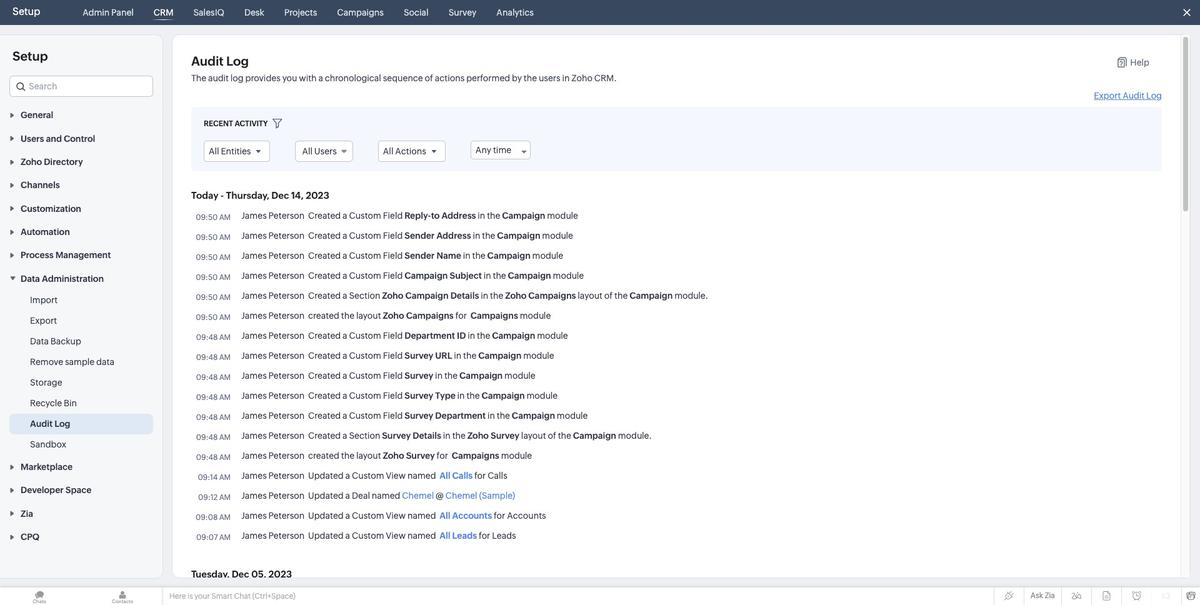 Task type: describe. For each thing, give the bounding box(es) containing it.
projects link
[[279, 0, 322, 25]]

social link
[[399, 0, 434, 25]]

your
[[194, 592, 210, 601]]

here
[[169, 592, 186, 601]]

social
[[404, 8, 429, 18]]

chats image
[[0, 588, 79, 605]]

ask zia
[[1031, 592, 1055, 600]]

analytics link
[[492, 0, 539, 25]]

crm link
[[149, 0, 178, 25]]

salesiq link
[[188, 0, 229, 25]]

campaigns
[[337, 8, 384, 18]]

salesiq
[[193, 8, 224, 18]]

(ctrl+space)
[[252, 592, 296, 601]]

admin
[[83, 8, 110, 18]]

zia
[[1045, 592, 1055, 600]]

desk
[[244, 8, 264, 18]]

crm
[[154, 8, 173, 18]]

panel
[[111, 8, 134, 18]]



Task type: locate. For each thing, give the bounding box(es) containing it.
here is your smart chat (ctrl+space)
[[169, 592, 296, 601]]

ask
[[1031, 592, 1044, 600]]

contacts image
[[83, 588, 162, 605]]

survey link
[[444, 0, 482, 25]]

smart
[[212, 592, 233, 601]]

is
[[188, 592, 193, 601]]

chat
[[234, 592, 251, 601]]

analytics
[[497, 8, 534, 18]]

admin panel link
[[78, 0, 139, 25]]

survey
[[449, 8, 477, 18]]

admin panel
[[83, 8, 134, 18]]

setup
[[13, 6, 40, 18]]

projects
[[284, 8, 317, 18]]

campaigns link
[[332, 0, 389, 25]]

desk link
[[239, 0, 269, 25]]



